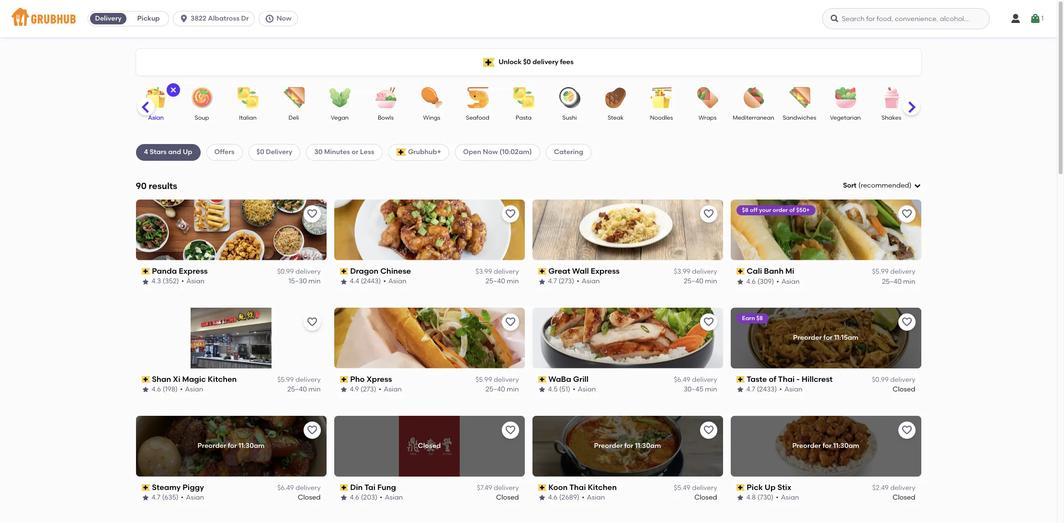 Task type: vqa. For each thing, say whether or not it's contained in the screenshot.


Task type: locate. For each thing, give the bounding box(es) containing it.
asian down grill
[[578, 386, 596, 394]]

1 horizontal spatial up
[[765, 483, 776, 492]]

open now (10:02am)
[[463, 148, 532, 156]]

0 vertical spatial $6.49 delivery
[[674, 376, 717, 384]]

now right "dr"
[[277, 14, 292, 23]]

recommended
[[861, 182, 909, 190]]

dragon chinese  logo image
[[334, 200, 525, 260]]

1 11:30am from the left
[[239, 442, 265, 450]]

star icon image
[[142, 278, 149, 286], [340, 278, 348, 286], [538, 278, 546, 286], [737, 278, 744, 286], [142, 386, 149, 394], [340, 386, 348, 394], [538, 386, 546, 394], [737, 386, 744, 394], [142, 495, 149, 502], [340, 495, 348, 502], [538, 495, 546, 502], [737, 495, 744, 502]]

3822 albatross dr button
[[173, 11, 259, 26]]

0 vertical spatial $0.99 delivery
[[277, 268, 321, 276]]

din tai fung
[[350, 483, 396, 492]]

asian down mi
[[782, 278, 800, 286]]

asian for dragon chinese
[[388, 278, 407, 286]]

asian down asian image
[[148, 114, 164, 121]]

catering
[[554, 148, 583, 156]]

star icon image for dragon chinese
[[340, 278, 348, 286]]

up right and
[[183, 148, 192, 156]]

thai left -
[[778, 375, 795, 384]]

4.6 (198)
[[152, 386, 178, 394]]

asian down magic
[[185, 386, 203, 394]]

off
[[750, 207, 758, 214]]

1 horizontal spatial 4.7
[[548, 278, 557, 286]]

up up (730) at the bottom of the page
[[765, 483, 776, 492]]

None field
[[843, 181, 921, 191]]

subscription pass image left waba
[[538, 377, 547, 383]]

subscription pass image left pick
[[737, 485, 745, 491]]

steak
[[608, 114, 624, 121]]

4.5
[[548, 386, 558, 394]]

chinese
[[380, 267, 411, 276]]

1 horizontal spatial $0
[[523, 58, 531, 66]]

1 horizontal spatial $0.99 delivery
[[872, 376, 916, 384]]

1 horizontal spatial $8
[[757, 315, 763, 322]]

0 vertical spatial thai
[[778, 375, 795, 384]]

delivery for panda express
[[296, 268, 321, 276]]

save this restaurant image for panda express
[[306, 208, 318, 220]]

express right wall
[[591, 267, 620, 276]]

3 preorder for 11:30am from the left
[[793, 442, 860, 450]]

0 horizontal spatial (273)
[[361, 386, 376, 394]]

4.7 down taste
[[747, 386, 755, 394]]

• right (51)
[[573, 386, 576, 394]]

(273) down great
[[559, 278, 574, 286]]

star icon image left 4.6 (203)
[[340, 495, 348, 502]]

$8 right 'earn'
[[757, 315, 763, 322]]

0 horizontal spatial delivery
[[95, 14, 122, 23]]

0 horizontal spatial $0.99 delivery
[[277, 268, 321, 276]]

of
[[790, 207, 795, 214], [769, 375, 777, 384]]

pick
[[747, 483, 763, 492]]

save this restaurant button for dragon chinese
[[502, 205, 519, 223]]

1 vertical spatial grubhub plus flag logo image
[[396, 149, 406, 156]]

stars
[[150, 148, 167, 156]]

11:30am for koon thai kitchen
[[635, 442, 661, 450]]

delivery down deli
[[266, 148, 292, 156]]

• asian down "taste of thai - hillcrest"
[[780, 386, 803, 394]]

shan xi magic kitchen
[[152, 375, 237, 384]]

1 vertical spatial $0
[[257, 148, 264, 156]]

1 vertical spatial thai
[[570, 483, 586, 492]]

subscription pass image left steamy
[[142, 485, 150, 491]]

• right (198)
[[180, 386, 183, 394]]

1 horizontal spatial (273)
[[559, 278, 574, 286]]

0 horizontal spatial $3.99 delivery
[[476, 268, 519, 276]]

0 vertical spatial $0
[[523, 58, 531, 66]]

grubhub plus flag logo image for unlock $0 delivery fees
[[483, 58, 495, 67]]

shan
[[152, 375, 171, 384]]

less
[[360, 148, 374, 156]]

$8
[[742, 207, 749, 214], [757, 315, 763, 322]]

subscription pass image left din
[[340, 485, 348, 491]]

wraps image
[[691, 87, 725, 108]]

asian down piggy
[[186, 494, 204, 502]]

1 horizontal spatial $0.99
[[872, 376, 889, 384]]

1 horizontal spatial $3.99
[[674, 268, 691, 276]]

$5.99 for mi
[[872, 268, 889, 276]]

0 horizontal spatial 11:30am
[[239, 442, 265, 450]]

1 vertical spatial $0.99 delivery
[[872, 376, 916, 384]]

2 vertical spatial 4.7
[[152, 494, 160, 502]]

1 horizontal spatial thai
[[778, 375, 795, 384]]

kitchen right koon
[[588, 483, 617, 492]]

save this restaurant button for koon thai kitchen
[[700, 422, 717, 439]]

$0 delivery
[[257, 148, 292, 156]]

(273)
[[559, 278, 574, 286], [361, 386, 376, 394]]

waba
[[549, 375, 571, 384]]

11:30am for pick up stix
[[834, 442, 860, 450]]

sort ( recommended )
[[843, 182, 912, 190]]

• asian down stix
[[776, 494, 799, 502]]

preorder for 11:15am
[[793, 334, 859, 342]]

save this restaurant button for din tai fung
[[502, 422, 519, 439]]

1 preorder for 11:30am from the left
[[198, 442, 265, 450]]

• asian down great wall express
[[577, 278, 600, 286]]

sort
[[843, 182, 857, 190]]

2 horizontal spatial $5.99
[[872, 268, 889, 276]]

0 horizontal spatial grubhub plus flag logo image
[[396, 149, 406, 156]]

star icon image left the 4.5
[[538, 386, 546, 394]]

• asian down piggy
[[181, 494, 204, 502]]

• down dragon chinese
[[383, 278, 386, 286]]

subscription pass image left 'shan' at the bottom left of the page
[[142, 377, 150, 383]]

asian down "chinese"
[[388, 278, 407, 286]]

• asian down grill
[[573, 386, 596, 394]]

asian for steamy piggy
[[186, 494, 204, 502]]

1 vertical spatial $6.49
[[277, 484, 294, 492]]

4.6 down cali
[[747, 278, 756, 286]]

of up (2433)
[[769, 375, 777, 384]]

4.6 down din
[[350, 494, 359, 502]]

save this restaurant image
[[306, 208, 318, 220], [703, 208, 714, 220], [901, 208, 913, 220], [306, 316, 318, 328], [703, 316, 714, 328], [306, 425, 318, 436], [703, 425, 714, 436]]

2 horizontal spatial 4.7
[[747, 386, 755, 394]]

• for banh
[[777, 278, 779, 286]]

(635)
[[162, 494, 179, 502]]

0 vertical spatial up
[[183, 148, 192, 156]]

1 vertical spatial kitchen
[[588, 483, 617, 492]]

save this restaurant image for waba grill
[[703, 316, 714, 328]]

• for tai
[[380, 494, 383, 502]]

0 vertical spatial of
[[790, 207, 795, 214]]

subscription pass image
[[340, 268, 348, 275], [737, 268, 745, 275], [142, 377, 150, 383], [340, 377, 348, 383], [538, 377, 547, 383], [142, 485, 150, 491], [340, 485, 348, 491]]

(273) down pho xpress
[[361, 386, 376, 394]]

• asian down panda express on the bottom
[[181, 278, 205, 286]]

star icon image left the 4.7 (635) in the left bottom of the page
[[142, 495, 149, 502]]

$5.99 delivery for mi
[[872, 268, 916, 276]]

1 horizontal spatial $6.49
[[674, 376, 691, 384]]

• down fung
[[380, 494, 383, 502]]

delivery for steamy piggy
[[296, 484, 321, 492]]

grubhub plus flag logo image left grubhub+
[[396, 149, 406, 156]]

grubhub+
[[408, 148, 441, 156]]

15–30 min
[[289, 278, 321, 286]]

star icon image left '4.6 (309)'
[[737, 278, 744, 286]]

shakes
[[882, 114, 902, 121]]

asian down xpress
[[384, 386, 402, 394]]

0 vertical spatial $0.99
[[277, 268, 294, 276]]

25–40 min
[[486, 278, 519, 286], [684, 278, 717, 286], [882, 278, 916, 286], [287, 386, 321, 394], [486, 386, 519, 394]]

1 horizontal spatial grubhub plus flag logo image
[[483, 58, 495, 67]]

1 vertical spatial now
[[483, 148, 498, 156]]

• for xpress
[[379, 386, 381, 394]]

panda express logo image
[[136, 200, 326, 260]]

great wall express logo image
[[532, 200, 723, 260]]

$3.99 delivery
[[476, 268, 519, 276], [674, 268, 717, 276]]

2 preorder for 11:30am from the left
[[594, 442, 661, 450]]

4.3
[[152, 278, 161, 286]]

0 horizontal spatial 4.7
[[152, 494, 160, 502]]

0 horizontal spatial $0.99
[[277, 268, 294, 276]]

0 vertical spatial 4.7
[[548, 278, 557, 286]]

1 horizontal spatial $6.49 delivery
[[674, 376, 717, 384]]

1 express from the left
[[179, 267, 208, 276]]

$6.49 delivery for steamy piggy
[[277, 484, 321, 492]]

• down xpress
[[379, 386, 381, 394]]

grubhub plus flag logo image
[[483, 58, 495, 67], [396, 149, 406, 156]]

albatross
[[208, 14, 240, 23]]

4.6 down 'shan' at the bottom left of the page
[[152, 386, 161, 394]]

1 $3.99 from the left
[[476, 268, 492, 276]]

1 horizontal spatial express
[[591, 267, 620, 276]]

or
[[352, 148, 359, 156]]

asian for din tai fung
[[385, 494, 403, 502]]

deli image
[[277, 87, 311, 108]]

0 horizontal spatial thai
[[570, 483, 586, 492]]

• asian down "chinese"
[[383, 278, 407, 286]]

1 vertical spatial delivery
[[266, 148, 292, 156]]

$5.99 delivery
[[872, 268, 916, 276], [277, 376, 321, 384], [476, 376, 519, 384]]

25–40 for great wall express
[[684, 278, 704, 286]]

11:30am
[[239, 442, 265, 450], [635, 442, 661, 450], [834, 442, 860, 450]]

$0.99 for panda express
[[277, 268, 294, 276]]

subscription pass image for steamy piggy
[[142, 485, 150, 491]]

0 vertical spatial (273)
[[559, 278, 574, 286]]

4.9 (273)
[[350, 386, 376, 394]]

koon thai kitchen
[[549, 483, 617, 492]]

subscription pass image left koon
[[538, 485, 547, 491]]

delivery left 'pickup'
[[95, 14, 122, 23]]

now right open
[[483, 148, 498, 156]]

• asian down the koon thai kitchen
[[582, 494, 605, 502]]

2 horizontal spatial preorder for 11:30am
[[793, 442, 860, 450]]

• asian for thai
[[582, 494, 605, 502]]

kitchen
[[208, 375, 237, 384], [588, 483, 617, 492]]

2 horizontal spatial $5.99 delivery
[[872, 268, 916, 276]]

svg image inside now button
[[265, 14, 275, 23]]

vegan
[[331, 114, 349, 121]]

noodles image
[[645, 87, 679, 108]]

star icon image left 4.7 (2433)
[[737, 386, 744, 394]]

sandwiches image
[[783, 87, 817, 108]]

(309)
[[758, 278, 774, 286]]

now inside button
[[277, 14, 292, 23]]

1 vertical spatial (273)
[[361, 386, 376, 394]]

save this restaurant button for great wall express
[[700, 205, 717, 223]]

subscription pass image left great
[[538, 268, 547, 275]]

4.7 for taste of thai - hillcrest
[[747, 386, 755, 394]]

star icon image for koon thai kitchen
[[538, 495, 546, 502]]

• down steamy piggy
[[181, 494, 184, 502]]

$0
[[523, 58, 531, 66], [257, 148, 264, 156]]

subscription pass image for waba grill
[[538, 377, 547, 383]]

wings image
[[415, 87, 449, 108]]

asian down great wall express
[[582, 278, 600, 286]]

30 minutes or less
[[314, 148, 374, 156]]

order
[[773, 207, 788, 214]]

now
[[277, 14, 292, 23], [483, 148, 498, 156]]

svg image
[[1010, 13, 1022, 24], [1030, 13, 1042, 24], [265, 14, 275, 23], [830, 14, 840, 23], [169, 86, 177, 94], [914, 182, 921, 190]]

0 vertical spatial $8
[[742, 207, 749, 214]]

0 horizontal spatial $5.99
[[277, 376, 294, 384]]

4.7 down great
[[548, 278, 557, 286]]

min for dragon chinese
[[507, 278, 519, 286]]

$3.99 delivery for great wall express
[[674, 268, 717, 276]]

-
[[797, 375, 800, 384]]

0 horizontal spatial of
[[769, 375, 777, 384]]

0 vertical spatial delivery
[[95, 14, 122, 23]]

4.7 for great wall express
[[548, 278, 557, 286]]

fees
[[560, 58, 574, 66]]

star icon image for pho xpress
[[340, 386, 348, 394]]

(
[[859, 182, 861, 190]]

1 horizontal spatial kitchen
[[588, 483, 617, 492]]

0 horizontal spatial express
[[179, 267, 208, 276]]

$6.49 delivery
[[674, 376, 717, 384], [277, 484, 321, 492]]

1 button
[[1030, 10, 1044, 27]]

• for thai
[[582, 494, 585, 502]]

unlock
[[499, 58, 522, 66]]

$0.99
[[277, 268, 294, 276], [872, 376, 889, 384]]

min for great wall express
[[705, 278, 717, 286]]

$6.49 for waba grill
[[674, 376, 691, 384]]

preorder for 11:30am for pick up stix
[[793, 442, 860, 450]]

subscription pass image left cali
[[737, 268, 745, 275]]

subscription pass image left dragon
[[340, 268, 348, 275]]

asian down panda express on the bottom
[[186, 278, 205, 286]]

asian for koon thai kitchen
[[587, 494, 605, 502]]

$0 right unlock
[[523, 58, 531, 66]]

4.6 down koon
[[548, 494, 558, 502]]

1 vertical spatial $6.49 delivery
[[277, 484, 321, 492]]

(273) for pho
[[361, 386, 376, 394]]

kitchen right magic
[[208, 375, 237, 384]]

star icon image left 4.7 (273)
[[538, 278, 546, 286]]

pho xpress logo image
[[334, 308, 525, 369]]

4.7
[[548, 278, 557, 286], [747, 386, 755, 394], [152, 494, 160, 502]]

save this restaurant image
[[505, 208, 516, 220], [505, 316, 516, 328], [901, 316, 913, 328], [505, 425, 516, 436], [901, 425, 913, 436]]

0 horizontal spatial $5.99 delivery
[[277, 376, 321, 384]]

asian for pick up stix
[[781, 494, 799, 502]]

• asian down magic
[[180, 386, 203, 394]]

0 vertical spatial kitchen
[[208, 375, 237, 384]]

4.7 left (635)
[[152, 494, 160, 502]]

$3.99 delivery for dragon chinese
[[476, 268, 519, 276]]

$5.99
[[872, 268, 889, 276], [277, 376, 294, 384], [476, 376, 492, 384]]

asian image
[[139, 87, 173, 108]]

sushi image
[[553, 87, 587, 108]]

steak image
[[599, 87, 633, 108]]

asian down "taste of thai - hillcrest"
[[785, 386, 803, 394]]

•
[[181, 278, 184, 286], [383, 278, 386, 286], [577, 278, 579, 286], [777, 278, 779, 286], [180, 386, 183, 394], [379, 386, 381, 394], [573, 386, 576, 394], [780, 386, 782, 394], [181, 494, 184, 502], [380, 494, 383, 502], [582, 494, 585, 502], [776, 494, 779, 502]]

din tai fung  logo image
[[399, 416, 460, 477]]

express up (352)
[[179, 267, 208, 276]]

star icon image left 4.4
[[340, 278, 348, 286]]

0 horizontal spatial $6.49
[[277, 484, 294, 492]]

asian down the koon thai kitchen
[[587, 494, 605, 502]]

25–40 for pho xpress
[[486, 386, 505, 394]]

subscription pass image left taste
[[737, 377, 745, 383]]

asian for taste of thai - hillcrest
[[785, 386, 803, 394]]

closed for steamy piggy
[[298, 494, 321, 502]]

2 horizontal spatial 11:30am
[[834, 442, 860, 450]]

star icon image left 4.9
[[340, 386, 348, 394]]

15–30
[[289, 278, 307, 286]]

star icon image left 4.6 (2689)
[[538, 495, 546, 502]]

• asian down mi
[[777, 278, 800, 286]]

0 horizontal spatial kitchen
[[208, 375, 237, 384]]

4 stars and up
[[144, 148, 192, 156]]

your
[[759, 207, 772, 214]]

• asian down fung
[[380, 494, 403, 502]]

preorder for taste of thai - hillcrest
[[793, 334, 822, 342]]

$0 right the offers
[[257, 148, 264, 156]]

banh
[[764, 267, 784, 276]]

25–40 for shan xi magic kitchen
[[287, 386, 307, 394]]

asian down stix
[[781, 494, 799, 502]]

4.6 for koon thai kitchen
[[548, 494, 558, 502]]

• for of
[[780, 386, 782, 394]]

2 11:30am from the left
[[635, 442, 661, 450]]

$6.49 for steamy piggy
[[277, 484, 294, 492]]

0 horizontal spatial $8
[[742, 207, 749, 214]]

• down the koon thai kitchen
[[582, 494, 585, 502]]

wall
[[572, 267, 589, 276]]

star icon image left 4.6 (198)
[[142, 386, 149, 394]]

1 horizontal spatial preorder for 11:30am
[[594, 442, 661, 450]]

closed for pick up stix
[[893, 494, 916, 502]]

1 vertical spatial 4.7
[[747, 386, 755, 394]]

italian
[[239, 114, 257, 121]]

4.7 (635)
[[152, 494, 179, 502]]

steamy piggy
[[152, 483, 204, 492]]

star icon image left 4.8
[[737, 495, 744, 502]]

4.7 (273)
[[548, 278, 574, 286]]

save this restaurant button for waba grill
[[700, 314, 717, 331]]

thai up (2689)
[[570, 483, 586, 492]]

4.7 for steamy piggy
[[152, 494, 160, 502]]

preorder for koon thai kitchen
[[594, 442, 623, 450]]

1 horizontal spatial $3.99 delivery
[[674, 268, 717, 276]]

$0.99 delivery
[[277, 268, 321, 276], [872, 376, 916, 384]]

0 horizontal spatial $6.49 delivery
[[277, 484, 321, 492]]

asian for panda express
[[186, 278, 205, 286]]

subscription pass image for pick up stix
[[737, 485, 745, 491]]

(2443)
[[361, 278, 381, 286]]

preorder for 11:30am for steamy piggy
[[198, 442, 265, 450]]

0 vertical spatial $6.49
[[674, 376, 691, 384]]

for
[[824, 334, 833, 342], [228, 442, 237, 450], [625, 442, 634, 450], [823, 442, 832, 450]]

25–40 for dragon chinese
[[486, 278, 505, 286]]

0 horizontal spatial now
[[277, 14, 292, 23]]

• down panda express on the bottom
[[181, 278, 184, 286]]

svg image inside 1 button
[[1030, 13, 1042, 24]]

2 $3.99 from the left
[[674, 268, 691, 276]]

• down banh
[[777, 278, 779, 286]]

4.6 for shan xi magic kitchen
[[152, 386, 161, 394]]

1 horizontal spatial delivery
[[266, 148, 292, 156]]

11:30am for steamy piggy
[[239, 442, 265, 450]]

0 vertical spatial grubhub plus flag logo image
[[483, 58, 495, 67]]

save this restaurant image for steamy piggy
[[306, 425, 318, 436]]

grubhub plus flag logo image left unlock
[[483, 58, 495, 67]]

3 11:30am from the left
[[834, 442, 860, 450]]

great wall express
[[549, 267, 620, 276]]

1 horizontal spatial 11:30am
[[635, 442, 661, 450]]

$7.49 delivery
[[477, 484, 519, 492]]

• for chinese
[[383, 278, 386, 286]]

4.6
[[747, 278, 756, 286], [152, 386, 161, 394], [350, 494, 359, 502], [548, 494, 558, 502]]

• down wall
[[577, 278, 579, 286]]

wraps
[[699, 114, 717, 121]]

subscription pass image left "pho"
[[340, 377, 348, 383]]

0 horizontal spatial $3.99
[[476, 268, 492, 276]]

asian for waba grill
[[578, 386, 596, 394]]

italian image
[[231, 87, 265, 108]]

0 vertical spatial now
[[277, 14, 292, 23]]

4.8 (730)
[[747, 494, 774, 502]]

asian for pho xpress
[[384, 386, 402, 394]]

• right (730) at the bottom of the page
[[776, 494, 779, 502]]

2 $3.99 delivery from the left
[[674, 268, 717, 276]]

delivery
[[533, 58, 559, 66], [296, 268, 321, 276], [494, 268, 519, 276], [692, 268, 717, 276], [890, 268, 916, 276], [296, 376, 321, 384], [494, 376, 519, 384], [692, 376, 717, 384], [890, 376, 916, 384], [296, 484, 321, 492], [494, 484, 519, 492], [692, 484, 717, 492], [890, 484, 916, 492]]

• asian for banh
[[777, 278, 800, 286]]

star icon image left 4.3
[[142, 278, 149, 286]]

din
[[350, 483, 363, 492]]

asian down fung
[[385, 494, 403, 502]]

$8 left off
[[742, 207, 749, 214]]

of left $50+
[[790, 207, 795, 214]]

• asian down xpress
[[379, 386, 402, 394]]

1 $3.99 delivery from the left
[[476, 268, 519, 276]]

subscription pass image
[[142, 268, 150, 275], [538, 268, 547, 275], [737, 377, 745, 383], [538, 485, 547, 491], [737, 485, 745, 491]]

open
[[463, 148, 481, 156]]

subscription pass image left panda
[[142, 268, 150, 275]]

0 horizontal spatial preorder for 11:30am
[[198, 442, 265, 450]]

• down "taste of thai - hillcrest"
[[780, 386, 782, 394]]

1 vertical spatial $0.99
[[872, 376, 889, 384]]

closed for koon thai kitchen
[[695, 494, 717, 502]]



Task type: describe. For each thing, give the bounding box(es) containing it.
4.5 (51)
[[548, 386, 570, 394]]

soup image
[[185, 87, 219, 108]]

none field containing sort
[[843, 181, 921, 191]]

great
[[549, 267, 571, 276]]

min for cali banh mi
[[904, 278, 916, 286]]

subscription pass image for cali banh mi
[[737, 268, 745, 275]]

$7.49
[[477, 484, 492, 492]]

noodles
[[650, 114, 673, 121]]

min for waba grill
[[705, 386, 717, 394]]

(2433)
[[757, 386, 777, 394]]

save this restaurant image for great wall express
[[703, 208, 714, 220]]

subscription pass image for dragon chinese
[[340, 268, 348, 275]]

pho xpress
[[350, 375, 392, 384]]

$8 off your order of $50+
[[742, 207, 810, 214]]

save this restaurant button for panda express
[[303, 205, 321, 223]]

• for grill
[[573, 386, 576, 394]]

1 horizontal spatial now
[[483, 148, 498, 156]]

4.6 (309)
[[747, 278, 774, 286]]

• asian for xi
[[180, 386, 203, 394]]

delivery for waba grill
[[692, 376, 717, 384]]

(10:02am)
[[500, 148, 532, 156]]

star icon image for pick up stix
[[737, 495, 744, 502]]

4.6 (2689)
[[548, 494, 580, 502]]

for for koon thai kitchen
[[625, 442, 634, 450]]

panda
[[152, 267, 177, 276]]

earn $8
[[742, 315, 763, 322]]

grubhub plus flag logo image for grubhub+
[[396, 149, 406, 156]]

4.4 (2443)
[[350, 278, 381, 286]]

pick up stix
[[747, 483, 792, 492]]

closed for taste of thai - hillcrest
[[893, 386, 916, 394]]

subscription pass image for panda express
[[142, 268, 150, 275]]

dragon chinese
[[350, 267, 411, 276]]

dr
[[241, 14, 249, 23]]

waba grill
[[549, 375, 589, 384]]

results
[[149, 180, 177, 191]]

subscription pass image for pho xpress
[[340, 377, 348, 383]]

4.4
[[350, 278, 359, 286]]

$5.49 delivery
[[674, 484, 717, 492]]

save this restaurant image for din tai fung
[[505, 425, 516, 436]]

shan xi magic kitchen logo image
[[191, 308, 272, 369]]

4.9
[[350, 386, 359, 394]]

star icon image for steamy piggy
[[142, 495, 149, 502]]

25–40 min for pho xpress
[[486, 386, 519, 394]]

grill
[[573, 375, 589, 384]]

shakes image
[[875, 87, 908, 108]]

mediterranean image
[[737, 87, 771, 108]]

now button
[[259, 11, 302, 26]]

for for steamy piggy
[[228, 442, 237, 450]]

(730)
[[758, 494, 774, 502]]

delivery for pho xpress
[[494, 376, 519, 384]]

1 horizontal spatial of
[[790, 207, 795, 214]]

delivery for cali banh mi
[[890, 268, 916, 276]]

• asian for of
[[780, 386, 803, 394]]

svg image
[[179, 14, 189, 23]]

bowls image
[[369, 87, 403, 108]]

25–40 min for dragon chinese
[[486, 278, 519, 286]]

30–45 min
[[684, 386, 717, 394]]

4.8
[[747, 494, 756, 502]]

delivery for shan xi magic kitchen
[[296, 376, 321, 384]]

$50+
[[797, 207, 810, 214]]

for for taste of thai - hillcrest
[[824, 334, 833, 342]]

asian for cali banh mi
[[782, 278, 800, 286]]

1
[[1042, 14, 1044, 22]]

1 vertical spatial up
[[765, 483, 776, 492]]

hillcrest
[[802, 375, 833, 384]]

star icon image for cali banh mi
[[737, 278, 744, 286]]

25–40 min for shan xi magic kitchen
[[287, 386, 321, 394]]

closed for din tai fung
[[496, 494, 519, 502]]

(2689)
[[559, 494, 580, 502]]

preorder for steamy piggy
[[198, 442, 226, 450]]

cali banh mi logo image
[[731, 200, 921, 260]]

save this restaurant button for steamy piggy
[[303, 422, 321, 439]]

• asian for piggy
[[181, 494, 204, 502]]

star icon image for great wall express
[[538, 278, 546, 286]]

3822
[[191, 14, 206, 23]]

tai
[[365, 483, 376, 492]]

25–40 for cali banh mi
[[882, 278, 902, 286]]

sandwiches
[[783, 114, 817, 121]]

waba grill logo image
[[532, 308, 723, 369]]

preorder for 11:30am for koon thai kitchen
[[594, 442, 661, 450]]

star icon image for panda express
[[142, 278, 149, 286]]

$5.99 delivery for magic
[[277, 376, 321, 384]]

subscription pass image for din tai fung
[[340, 485, 348, 491]]

vegetarian
[[830, 114, 861, 121]]

$0.99 delivery for taste of thai - hillcrest
[[872, 376, 916, 384]]

star icon image for shan xi magic kitchen
[[142, 386, 149, 394]]

fung
[[377, 483, 396, 492]]

main navigation navigation
[[0, 0, 1057, 37]]

1 vertical spatial of
[[769, 375, 777, 384]]

0 horizontal spatial $0
[[257, 148, 264, 156]]

2 express from the left
[[591, 267, 620, 276]]

4.7 (2433)
[[747, 386, 777, 394]]

and
[[168, 148, 181, 156]]

vegetarian image
[[829, 87, 862, 108]]

delivery for taste of thai - hillcrest
[[890, 376, 916, 384]]

delivery inside button
[[95, 14, 122, 23]]

cali
[[747, 267, 762, 276]]

(51)
[[559, 386, 570, 394]]

steamy
[[152, 483, 181, 492]]

• asian for express
[[181, 278, 205, 286]]

vegan image
[[323, 87, 357, 108]]

30
[[314, 148, 323, 156]]

min for pho xpress
[[507, 386, 519, 394]]

star icon image for taste of thai - hillcrest
[[737, 386, 744, 394]]

$2.49
[[873, 484, 889, 492]]

1 horizontal spatial $5.99 delivery
[[476, 376, 519, 384]]

4.6 for cali banh mi
[[747, 278, 756, 286]]

Search for food, convenience, alcohol... search field
[[822, 8, 990, 29]]

magic
[[182, 375, 206, 384]]

mi
[[786, 267, 795, 276]]

4.6 (203)
[[350, 494, 378, 502]]

koon
[[549, 483, 568, 492]]

pho
[[350, 375, 365, 384]]

bowls
[[378, 114, 394, 121]]

offers
[[214, 148, 235, 156]]

$3.99 for great wall express
[[674, 268, 691, 276]]

• asian for up
[[776, 494, 799, 502]]

pickup button
[[128, 11, 169, 26]]

4.3 (352)
[[152, 278, 179, 286]]

30–45
[[684, 386, 704, 394]]

save this restaurant image for dragon chinese
[[505, 208, 516, 220]]

0 horizontal spatial up
[[183, 148, 192, 156]]

subscription pass image for koon thai kitchen
[[538, 485, 547, 491]]

(273) for great
[[559, 278, 574, 286]]

save this restaurant button for shan xi magic kitchen
[[303, 314, 321, 331]]

sushi
[[563, 114, 577, 121]]

pasta image
[[507, 87, 541, 108]]

• asian for tai
[[380, 494, 403, 502]]

mediterranean
[[733, 114, 774, 121]]

1 vertical spatial $8
[[757, 315, 763, 322]]

xpress
[[367, 375, 392, 384]]

• for xi
[[180, 386, 183, 394]]

$0.99 for taste of thai - hillcrest
[[872, 376, 889, 384]]

preorder for pick up stix
[[793, 442, 821, 450]]

delivery for din tai fung
[[494, 484, 519, 492]]

unlock $0 delivery fees
[[499, 58, 574, 66]]

star icon image for din tai fung
[[340, 495, 348, 502]]

piggy
[[183, 483, 204, 492]]

• for up
[[776, 494, 779, 502]]

soup
[[195, 114, 209, 121]]

subscription pass image for taste of thai - hillcrest
[[737, 377, 745, 383]]

svg image inside "field"
[[914, 182, 921, 190]]

seafood image
[[461, 87, 495, 108]]

1 horizontal spatial $5.99
[[476, 376, 492, 384]]

90 results
[[136, 180, 177, 191]]

11:15am
[[834, 334, 859, 342]]

(352)
[[163, 278, 179, 286]]

min for shan xi magic kitchen
[[309, 386, 321, 394]]

(198)
[[163, 386, 178, 394]]

star icon image for waba grill
[[538, 386, 546, 394]]

earn
[[742, 315, 755, 322]]

taste of thai - hillcrest
[[747, 375, 833, 384]]

$6.49 delivery for waba grill
[[674, 376, 717, 384]]

)
[[909, 182, 912, 190]]

$2.49 delivery
[[873, 484, 916, 492]]

min for panda express
[[309, 278, 321, 286]]

save this restaurant button for pick up stix
[[898, 422, 916, 439]]

4
[[144, 148, 148, 156]]

delivery for dragon chinese
[[494, 268, 519, 276]]

• asian for wall
[[577, 278, 600, 286]]

asian for great wall express
[[582, 278, 600, 286]]

minutes
[[324, 148, 350, 156]]

90
[[136, 180, 147, 191]]

delivery for great wall express
[[692, 268, 717, 276]]

panda express
[[152, 267, 208, 276]]



